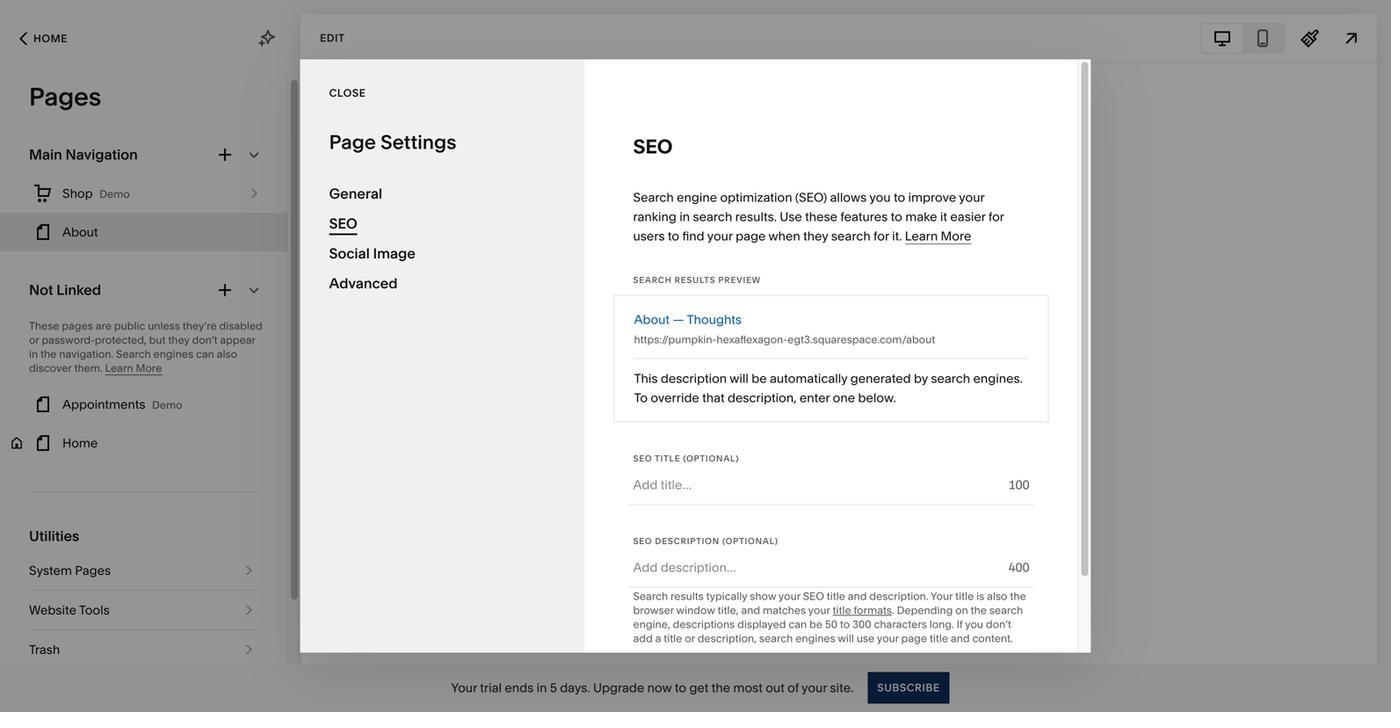 Task type: locate. For each thing, give the bounding box(es) containing it.
will
[[730, 371, 749, 386], [838, 632, 854, 645]]

advanced link
[[329, 269, 556, 298]]

don't inside these pages are public unless they're disabled or password-protected, but they don't appear in the navigation. search engines can also discover them.
[[192, 334, 218, 346]]

0 vertical spatial more
[[941, 229, 972, 244]]

seo down 400 text box
[[803, 590, 825, 603]]

demo for shop
[[99, 188, 130, 200]]

search
[[633, 190, 674, 205], [633, 275, 672, 285], [116, 348, 151, 360], [633, 590, 668, 603]]

or inside '. depending on the search engine, descriptions displayed can be 50 to 300 characters long. if you don't add a title or description, search engines will use your page title and content.'
[[685, 632, 695, 645]]

2 vertical spatial and
[[951, 632, 970, 645]]

these pages are public unless they're disabled or password-protected, but they don't appear in the navigation. search engines can also discover them.
[[29, 320, 263, 375]]

0 vertical spatial learn more link
[[905, 229, 972, 244]]

and up "displayed"
[[742, 604, 761, 617]]

0 vertical spatial engines
[[153, 348, 193, 360]]

get
[[690, 680, 709, 695]]

description, right that
[[728, 390, 797, 405]]

search right by on the bottom of page
[[931, 371, 971, 386]]

1 vertical spatial or
[[685, 632, 695, 645]]

0 horizontal spatial learn more
[[105, 362, 162, 375]]

to inside '. depending on the search engine, descriptions displayed can be 50 to 300 characters long. if you don't add a title or description, search engines will use your page title and content.'
[[840, 618, 850, 631]]

0 vertical spatial about
[[62, 225, 98, 240]]

website tools
[[29, 603, 110, 618]]

your up depending
[[931, 590, 953, 603]]

1 vertical spatial in
[[29, 348, 38, 360]]

1 horizontal spatial be
[[810, 618, 823, 631]]

300
[[853, 618, 872, 631]]

1 horizontal spatial learn more
[[905, 229, 972, 244]]

1 horizontal spatial page
[[902, 632, 928, 645]]

they
[[804, 229, 829, 244], [168, 334, 190, 346]]

0 horizontal spatial can
[[196, 348, 214, 360]]

or down these
[[29, 334, 39, 346]]

learn down protected,
[[105, 362, 133, 375]]

about inside button
[[62, 225, 98, 240]]

content.
[[973, 632, 1013, 645]]

1 vertical spatial (optional)
[[723, 536, 779, 546]]

can
[[196, 348, 214, 360], [789, 618, 807, 631]]

be down hexaflexagon-
[[752, 371, 767, 386]]

are
[[96, 320, 112, 332]]

about for about
[[62, 225, 98, 240]]

1 vertical spatial engines
[[796, 632, 836, 645]]

to right 50
[[840, 618, 850, 631]]

search left results
[[633, 275, 672, 285]]

dialog containing page settings
[[300, 59, 1091, 653]]

search
[[693, 209, 733, 224], [832, 229, 871, 244], [931, 371, 971, 386], [990, 604, 1023, 617], [759, 632, 793, 645]]

engines down 50
[[796, 632, 836, 645]]

don't up content.
[[986, 618, 1012, 631]]

1 vertical spatial pages
[[75, 563, 111, 578]]

0 vertical spatial home button
[[0, 19, 87, 58]]

demo down these pages are public unless they're disabled or password-protected, but they don't appear in the navigation. search engines can also discover them.
[[152, 399, 182, 411]]

formats
[[854, 604, 892, 617]]

0 vertical spatial description,
[[728, 390, 797, 405]]

easier
[[951, 209, 986, 224]]

be left 50
[[810, 618, 823, 631]]

engines
[[153, 348, 193, 360], [796, 632, 836, 645]]

0 vertical spatial can
[[196, 348, 214, 360]]

0 horizontal spatial and
[[742, 604, 761, 617]]

engines inside these pages are public unless they're disabled or password-protected, but they don't appear in the navigation. search engines can also discover them.
[[153, 348, 193, 360]]

pages up tools
[[75, 563, 111, 578]]

0 vertical spatial page
[[736, 229, 766, 244]]

1 horizontal spatial learn more link
[[905, 229, 972, 244]]

your right of
[[802, 680, 827, 695]]

(optional) for seo title (optional)
[[683, 453, 739, 464]]

page down characters
[[902, 632, 928, 645]]

0 horizontal spatial also
[[217, 348, 237, 360]]

about left —
[[634, 312, 670, 327]]

1 vertical spatial description,
[[698, 632, 757, 645]]

0 horizontal spatial engines
[[153, 348, 193, 360]]

2 home button from the top
[[0, 424, 287, 462]]

1 vertical spatial more
[[136, 362, 162, 375]]

your inside '. depending on the search engine, descriptions displayed can be 50 to 300 characters long. if you don't add a title or description, search engines will use your page title and content.'
[[877, 632, 899, 645]]

and down the if
[[951, 632, 970, 645]]

search inside this description will be automatically generated by search engines. to override that description, enter one below.
[[931, 371, 971, 386]]

your up matches
[[779, 590, 801, 603]]

don't down they're
[[192, 334, 218, 346]]

preview
[[719, 275, 761, 285]]

can down matches
[[789, 618, 807, 631]]

them.
[[74, 362, 103, 375]]

days.
[[560, 680, 590, 695]]

demo right shop
[[99, 188, 130, 200]]

0 horizontal spatial be
[[752, 371, 767, 386]]

search down engine
[[693, 209, 733, 224]]

tab list
[[1203, 24, 1284, 52]]

learn more
[[905, 229, 972, 244], [105, 362, 162, 375]]

0 vertical spatial will
[[730, 371, 749, 386]]

1 horizontal spatial they
[[804, 229, 829, 244]]

1 vertical spatial home
[[62, 436, 98, 451]]

1 horizontal spatial you
[[966, 618, 984, 631]]

results
[[675, 275, 716, 285]]

learn
[[905, 229, 938, 244], [105, 362, 133, 375]]

for left it.
[[874, 229, 889, 244]]

and
[[848, 590, 867, 603], [742, 604, 761, 617], [951, 632, 970, 645]]

(optional) up show
[[723, 536, 779, 546]]

1 vertical spatial page
[[902, 632, 928, 645]]

pages
[[62, 320, 93, 332]]

in up discover
[[29, 348, 38, 360]]

social
[[329, 245, 370, 262]]

the up discover
[[40, 348, 57, 360]]

your down characters
[[877, 632, 899, 645]]

title formats
[[833, 604, 892, 617]]

also right is
[[987, 590, 1008, 603]]

search down "displayed"
[[759, 632, 793, 645]]

0 vertical spatial or
[[29, 334, 39, 346]]

0 horizontal spatial page
[[736, 229, 766, 244]]

system pages button
[[29, 551, 258, 590]]

2 vertical spatial in
[[537, 680, 547, 695]]

description, inside '. depending on the search engine, descriptions displayed can be 50 to 300 characters long. if you don't add a title or description, search engines will use your page title and content.'
[[698, 632, 757, 645]]

results
[[671, 590, 704, 603]]

search up browser
[[633, 590, 668, 603]]

advanced
[[329, 275, 398, 292]]

0 horizontal spatial about
[[62, 225, 98, 240]]

1 vertical spatial for
[[874, 229, 889, 244]]

0 horizontal spatial learn more link
[[105, 362, 162, 375]]

search up ranking
[[633, 190, 674, 205]]

be inside '. depending on the search engine, descriptions displayed can be 50 to 300 characters long. if you don't add a title or description, search engines will use your page title and content.'
[[810, 618, 823, 631]]

1 vertical spatial about
[[634, 312, 670, 327]]

1 vertical spatial learn more link
[[105, 362, 162, 375]]

learn more down protected,
[[105, 362, 162, 375]]

in up 'find'
[[680, 209, 690, 224]]

features
[[841, 209, 888, 224]]

demo inside shop demo
[[99, 188, 130, 200]]

title
[[827, 590, 846, 603], [956, 590, 974, 603], [833, 604, 852, 617], [664, 632, 683, 645], [930, 632, 949, 645]]

one
[[833, 390, 855, 405]]

main navigation
[[29, 146, 138, 163]]

pages up main navigation
[[29, 82, 101, 112]]

in inside these pages are public unless they're disabled or password-protected, but they don't appear in the navigation. search engines can also discover them.
[[29, 348, 38, 360]]

more down but
[[136, 362, 162, 375]]

0 vertical spatial your
[[931, 590, 953, 603]]

engines inside '. depending on the search engine, descriptions displayed can be 50 to 300 characters long. if you don't add a title or description, search engines will use your page title and content.'
[[796, 632, 836, 645]]

search inside search engine optimization (seo) allows you to improve your ranking in search results. use these features to make it easier for users to find your page when they search for it.
[[633, 190, 674, 205]]

description.
[[870, 590, 929, 603]]

be inside this description will be automatically generated by search engines. to override that description, enter one below.
[[752, 371, 767, 386]]

0 horizontal spatial will
[[730, 371, 749, 386]]

find
[[683, 229, 705, 244]]

1 horizontal spatial or
[[685, 632, 695, 645]]

demo inside the appointments demo
[[152, 399, 182, 411]]

1 horizontal spatial learn
[[905, 229, 938, 244]]

1 vertical spatial don't
[[986, 618, 1012, 631]]

can down they're
[[196, 348, 214, 360]]

0 horizontal spatial or
[[29, 334, 39, 346]]

browser
[[633, 604, 674, 617]]

demo for appointments
[[152, 399, 182, 411]]

1 horizontal spatial your
[[931, 590, 953, 603]]

the down 400
[[1010, 590, 1027, 603]]

seo
[[633, 135, 673, 158], [329, 215, 358, 232], [633, 453, 653, 464], [633, 536, 653, 546], [803, 590, 825, 603]]

.
[[892, 604, 895, 617]]

ends
[[505, 680, 534, 695]]

that
[[703, 390, 725, 405]]

displayed
[[738, 618, 786, 631]]

can inside these pages are public unless they're disabled or password-protected, but they don't appear in the navigation. search engines can also discover them.
[[196, 348, 214, 360]]

1 horizontal spatial can
[[789, 618, 807, 631]]

1 horizontal spatial and
[[848, 590, 867, 603]]

the
[[40, 348, 57, 360], [1010, 590, 1027, 603], [971, 604, 987, 617], [712, 680, 731, 695]]

2 horizontal spatial in
[[680, 209, 690, 224]]

400
[[1009, 560, 1030, 575]]

will down hexaflexagon-
[[730, 371, 749, 386]]

automatically
[[770, 371, 848, 386]]

a
[[655, 632, 661, 645]]

1 vertical spatial demo
[[152, 399, 182, 411]]

seo up 'social'
[[329, 215, 358, 232]]

1 vertical spatial your
[[451, 680, 477, 695]]

1 horizontal spatial don't
[[986, 618, 1012, 631]]

they down these
[[804, 229, 829, 244]]

about down shop
[[62, 225, 98, 240]]

about inside about — thoughts https://pumpkin-hexaflexagon-egt3.squarespace.com/about
[[634, 312, 670, 327]]

and up title formats link
[[848, 590, 867, 603]]

page down "results."
[[736, 229, 766, 244]]

pages
[[29, 82, 101, 112], [75, 563, 111, 578]]

2 horizontal spatial and
[[951, 632, 970, 645]]

learn more link down protected,
[[105, 362, 162, 375]]

long.
[[930, 618, 954, 631]]

1 vertical spatial be
[[810, 618, 823, 631]]

1 horizontal spatial about
[[634, 312, 670, 327]]

for right "easier"
[[989, 209, 1005, 224]]

0 vertical spatial they
[[804, 229, 829, 244]]

learn down make
[[905, 229, 938, 244]]

search down protected,
[[116, 348, 151, 360]]

add a new page to the "not linked" navigation group image
[[215, 280, 235, 300]]

0 vertical spatial (optional)
[[683, 453, 739, 464]]

1 vertical spatial they
[[168, 334, 190, 346]]

to left 'find'
[[668, 229, 680, 244]]

upgrade
[[593, 680, 645, 695]]

in left 5
[[537, 680, 547, 695]]

edit button
[[309, 22, 356, 55]]

appointments demo
[[62, 397, 182, 412]]

also down appear
[[217, 348, 237, 360]]

they down unless
[[168, 334, 190, 346]]

1 horizontal spatial will
[[838, 632, 854, 645]]

1 vertical spatial and
[[742, 604, 761, 617]]

engines.
[[974, 371, 1023, 386]]

search results preview
[[633, 275, 761, 285]]

0 vertical spatial be
[[752, 371, 767, 386]]

description, down descriptions
[[698, 632, 757, 645]]

shop
[[62, 186, 93, 201]]

seo up ranking
[[633, 135, 673, 158]]

1 vertical spatial also
[[987, 590, 1008, 603]]

override
[[651, 390, 700, 405]]

1 vertical spatial can
[[789, 618, 807, 631]]

unless
[[148, 320, 180, 332]]

you right the if
[[966, 618, 984, 631]]

most
[[734, 680, 763, 695]]

0 horizontal spatial you
[[870, 190, 891, 205]]

your trial ends in 5 days. upgrade now to get the most out of your site.
[[451, 680, 854, 695]]

0 horizontal spatial in
[[29, 348, 38, 360]]

1 vertical spatial will
[[838, 632, 854, 645]]

more down "easier"
[[941, 229, 972, 244]]

0 vertical spatial you
[[870, 190, 891, 205]]

0 horizontal spatial your
[[451, 680, 477, 695]]

is
[[977, 590, 985, 603]]

the down is
[[971, 604, 987, 617]]

or down descriptions
[[685, 632, 695, 645]]

be
[[752, 371, 767, 386], [810, 618, 823, 631]]

will left use
[[838, 632, 854, 645]]

to left improve
[[894, 190, 906, 205]]

0 horizontal spatial don't
[[192, 334, 218, 346]]

1 horizontal spatial also
[[987, 590, 1008, 603]]

title formats link
[[833, 604, 892, 617]]

learn more link down it
[[905, 229, 972, 244]]

search for search results typically show your seo title and description. your title is also the browser window title, and matches your
[[633, 590, 668, 603]]

0 vertical spatial in
[[680, 209, 690, 224]]

0 vertical spatial don't
[[192, 334, 218, 346]]

1 horizontal spatial demo
[[152, 399, 182, 411]]

seo title (optional)
[[633, 453, 739, 464]]

the inside search results typically show your seo title and description. your title is also the browser window title, and matches your
[[1010, 590, 1027, 603]]

(optional) right title
[[683, 453, 739, 464]]

about
[[62, 225, 98, 240], [634, 312, 670, 327]]

learn more down it
[[905, 229, 972, 244]]

search down 'features'
[[832, 229, 871, 244]]

edit
[[320, 32, 345, 44]]

you up 'features'
[[870, 190, 891, 205]]

engines down but
[[153, 348, 193, 360]]

search inside search results typically show your seo title and description. your title is also the browser window title, and matches your
[[633, 590, 668, 603]]

1 vertical spatial home button
[[0, 424, 287, 462]]

home
[[33, 32, 68, 45], [62, 436, 98, 451]]

1 vertical spatial learn
[[105, 362, 133, 375]]

now
[[648, 680, 672, 695]]

but
[[149, 334, 166, 346]]

1 horizontal spatial in
[[537, 680, 547, 695]]

0 vertical spatial also
[[217, 348, 237, 360]]

—
[[673, 312, 685, 327]]

0 horizontal spatial demo
[[99, 188, 130, 200]]

your left trial
[[451, 680, 477, 695]]

this
[[634, 371, 658, 386]]

0 horizontal spatial they
[[168, 334, 190, 346]]

1 vertical spatial you
[[966, 618, 984, 631]]

dialog
[[300, 59, 1091, 653]]

disabled
[[219, 320, 263, 332]]

page
[[736, 229, 766, 244], [902, 632, 928, 645]]

users
[[633, 229, 665, 244]]

utilities
[[29, 527, 79, 545]]

it
[[941, 209, 948, 224]]

1 horizontal spatial for
[[989, 209, 1005, 224]]

0 vertical spatial demo
[[99, 188, 130, 200]]

1 horizontal spatial engines
[[796, 632, 836, 645]]



Task type: vqa. For each thing, say whether or not it's contained in the screenshot.
appear
yes



Task type: describe. For each thing, give the bounding box(es) containing it.
egt3.squarespace.com/about
[[788, 333, 936, 346]]

these
[[29, 320, 59, 332]]

these
[[805, 209, 838, 224]]

enter
[[800, 390, 830, 405]]

seo left title
[[633, 453, 653, 464]]

in inside search engine optimization (seo) allows you to improve your ranking in search results. use these features to make it easier for users to find your page when they search for it.
[[680, 209, 690, 224]]

or inside these pages are public unless they're disabled or password-protected, but they don't appear in the navigation. search engines can also discover them.
[[29, 334, 39, 346]]

also inside these pages are public unless they're disabled or password-protected, but they don't appear in the navigation. search engines can also discover them.
[[217, 348, 237, 360]]

0 vertical spatial learn more
[[905, 229, 972, 244]]

page inside search engine optimization (seo) allows you to improve your ranking in search results. use these features to make it easier for users to find your page when they search for it.
[[736, 229, 766, 244]]

optimization
[[720, 190, 793, 205]]

seo description (optional)
[[633, 536, 779, 546]]

and inside '. depending on the search engine, descriptions displayed can be 50 to 300 characters long. if you don't add a title or description, search engines will use your page title and content.'
[[951, 632, 970, 645]]

they're
[[183, 320, 217, 332]]

50
[[825, 618, 838, 631]]

400 text field
[[633, 558, 999, 577]]

search up content.
[[990, 604, 1023, 617]]

out
[[766, 680, 785, 695]]

social image link
[[329, 239, 556, 269]]

0 horizontal spatial learn
[[105, 362, 133, 375]]

search for search engine optimization (seo) allows you to improve your ranking in search results. use these features to make it easier for users to find your page when they search for it.
[[633, 190, 674, 205]]

0 vertical spatial for
[[989, 209, 1005, 224]]

description, inside this description will be automatically generated by search engines. to override that description, enter one below.
[[728, 390, 797, 405]]

system pages
[[29, 563, 111, 578]]

main
[[29, 146, 62, 163]]

when
[[769, 229, 801, 244]]

settings
[[381, 130, 457, 154]]

allows
[[830, 190, 867, 205]]

https://pumpkin-
[[634, 333, 717, 346]]

learn more link for make
[[905, 229, 972, 244]]

description
[[661, 371, 727, 386]]

if
[[957, 618, 963, 631]]

shop demo
[[62, 186, 130, 201]]

trash
[[29, 642, 60, 657]]

thoughts
[[687, 312, 742, 327]]

on
[[956, 604, 969, 617]]

linked
[[56, 281, 101, 298]]

seo inside search results typically show your seo title and description. your title is also the browser window title, and matches your
[[803, 590, 825, 603]]

1 vertical spatial learn more
[[105, 362, 162, 375]]

not linked
[[29, 281, 101, 298]]

your up 50
[[809, 604, 830, 617]]

of
[[788, 680, 799, 695]]

0 horizontal spatial more
[[136, 362, 162, 375]]

page settings
[[329, 130, 457, 154]]

by
[[914, 371, 928, 386]]

to up it.
[[891, 209, 903, 224]]

page inside '. depending on the search engine, descriptions displayed can be 50 to 300 characters long. if you don't add a title or description, search engines will use your page title and content.'
[[902, 632, 928, 645]]

1 home button from the top
[[0, 19, 87, 58]]

use
[[857, 632, 875, 645]]

appointments
[[62, 397, 145, 412]]

learn more link for search
[[105, 362, 162, 375]]

descriptions
[[673, 618, 735, 631]]

social image
[[329, 245, 416, 262]]

the inside '. depending on the search engine, descriptions displayed can be 50 to 300 characters long. if you don't add a title or description, search engines will use your page title and content.'
[[971, 604, 987, 617]]

will inside this description will be automatically generated by search engines. to override that description, enter one below.
[[730, 371, 749, 386]]

search results typically show your seo title and description. your title is also the browser window title, and matches your
[[633, 590, 1027, 617]]

general link
[[329, 179, 556, 209]]

seo link
[[329, 209, 556, 239]]

hexaflexagon-
[[717, 333, 788, 346]]

trash button
[[29, 630, 258, 669]]

not
[[29, 281, 53, 298]]

to
[[634, 390, 648, 405]]

0 vertical spatial pages
[[29, 82, 101, 112]]

they inside these pages are public unless they're disabled or password-protected, but they don't appear in the navigation. search engines can also discover them.
[[168, 334, 190, 346]]

add a new page to the "main navigation" group image
[[215, 145, 235, 164]]

matches
[[763, 604, 806, 617]]

close
[[329, 87, 366, 99]]

about button
[[0, 213, 287, 251]]

website
[[29, 603, 76, 618]]

description
[[655, 536, 720, 546]]

1 horizontal spatial more
[[941, 229, 972, 244]]

can inside '. depending on the search engine, descriptions displayed can be 50 to 300 characters long. if you don't add a title or description, search engines will use your page title and content.'
[[789, 618, 807, 631]]

(optional) for seo description (optional)
[[723, 536, 779, 546]]

ranking
[[633, 209, 677, 224]]

title
[[655, 453, 681, 464]]

the inside these pages are public unless they're disabled or password-protected, but they don't appear in the navigation. search engines can also discover them.
[[40, 348, 57, 360]]

window
[[677, 604, 715, 617]]

appear
[[220, 334, 256, 346]]

public
[[114, 320, 145, 332]]

trial
[[480, 680, 502, 695]]

system
[[29, 563, 72, 578]]

characters
[[874, 618, 927, 631]]

to left get
[[675, 680, 687, 695]]

will inside '. depending on the search engine, descriptions displayed can be 50 to 300 characters long. if you don't add a title or description, search engines will use your page title and content.'
[[838, 632, 854, 645]]

about for about — thoughts https://pumpkin-hexaflexagon-egt3.squarespace.com/about
[[634, 312, 670, 327]]

site.
[[830, 680, 854, 695]]

improve
[[909, 190, 957, 205]]

0 vertical spatial and
[[848, 590, 867, 603]]

100 text field
[[633, 475, 999, 495]]

image
[[373, 245, 416, 262]]

close button
[[329, 77, 366, 109]]

your inside search results typically show your seo title and description. your title is also the browser window title, and matches your
[[931, 590, 953, 603]]

it.
[[892, 229, 902, 244]]

also inside search results typically show your seo title and description. your title is also the browser window title, and matches your
[[987, 590, 1008, 603]]

you inside '. depending on the search engine, descriptions displayed can be 50 to 300 characters long. if you don't add a title or description, search engines will use your page title and content.'
[[966, 618, 984, 631]]

you inside search engine optimization (seo) allows you to improve your ranking in search results. use these features to make it easier for users to find your page when they search for it.
[[870, 190, 891, 205]]

show
[[750, 590, 777, 603]]

password-
[[42, 334, 95, 346]]

title,
[[718, 604, 739, 617]]

search inside these pages are public unless they're disabled or password-protected, but they don't appear in the navigation. search engines can also discover them.
[[116, 348, 151, 360]]

5
[[550, 680, 557, 695]]

pages inside button
[[75, 563, 111, 578]]

seo left description
[[633, 536, 653, 546]]

your up "easier"
[[959, 190, 985, 205]]

depending
[[897, 604, 953, 617]]

(seo)
[[796, 190, 827, 205]]

the right get
[[712, 680, 731, 695]]

0 horizontal spatial for
[[874, 229, 889, 244]]

0 vertical spatial learn
[[905, 229, 938, 244]]

don't inside '. depending on the search engine, descriptions displayed can be 50 to 300 characters long. if you don't add a title or description, search engines will use your page title and content.'
[[986, 618, 1012, 631]]

page
[[329, 130, 376, 154]]

0 vertical spatial home
[[33, 32, 68, 45]]

general
[[329, 185, 382, 202]]

search for search results preview
[[633, 275, 672, 285]]

they inside search engine optimization (seo) allows you to improve your ranking in search results. use these features to make it easier for users to find your page when they search for it.
[[804, 229, 829, 244]]

generated
[[851, 371, 911, 386]]

engine
[[677, 190, 717, 205]]

search engine optimization (seo) allows you to improve your ranking in search results. use these features to make it easier for users to find your page when they search for it.
[[633, 190, 1005, 244]]

your right 'find'
[[707, 229, 733, 244]]

make
[[906, 209, 938, 224]]

results.
[[736, 209, 777, 224]]

engine,
[[633, 618, 671, 631]]

100
[[1009, 477, 1030, 492]]



